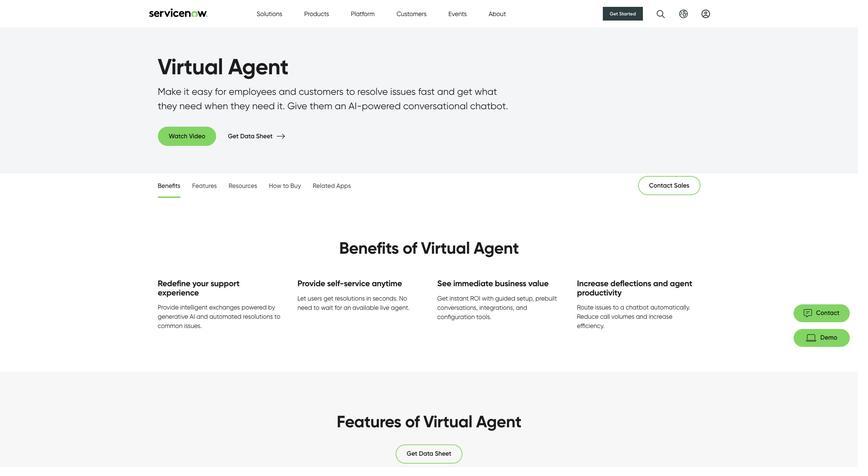 Task type: describe. For each thing, give the bounding box(es) containing it.
started
[[619, 11, 636, 17]]

platform button
[[351, 9, 375, 18]]

customers
[[397, 10, 427, 17]]

products
[[304, 10, 329, 17]]

get
[[610, 11, 618, 17]]

products button
[[304, 9, 329, 18]]

about
[[489, 10, 506, 17]]

events button
[[449, 9, 467, 18]]

customers button
[[397, 9, 427, 18]]

get started link
[[603, 7, 643, 21]]

solutions button
[[257, 9, 282, 18]]

go to servicenow account image
[[702, 9, 710, 18]]



Task type: vqa. For each thing, say whether or not it's contained in the screenshot.
Platform Dropdown Button
yes



Task type: locate. For each thing, give the bounding box(es) containing it.
platform
[[351, 10, 375, 17]]

events
[[449, 10, 467, 17]]

get started
[[610, 11, 636, 17]]

solutions
[[257, 10, 282, 17]]

servicenow image
[[148, 8, 208, 17]]

about button
[[489, 9, 506, 18]]



